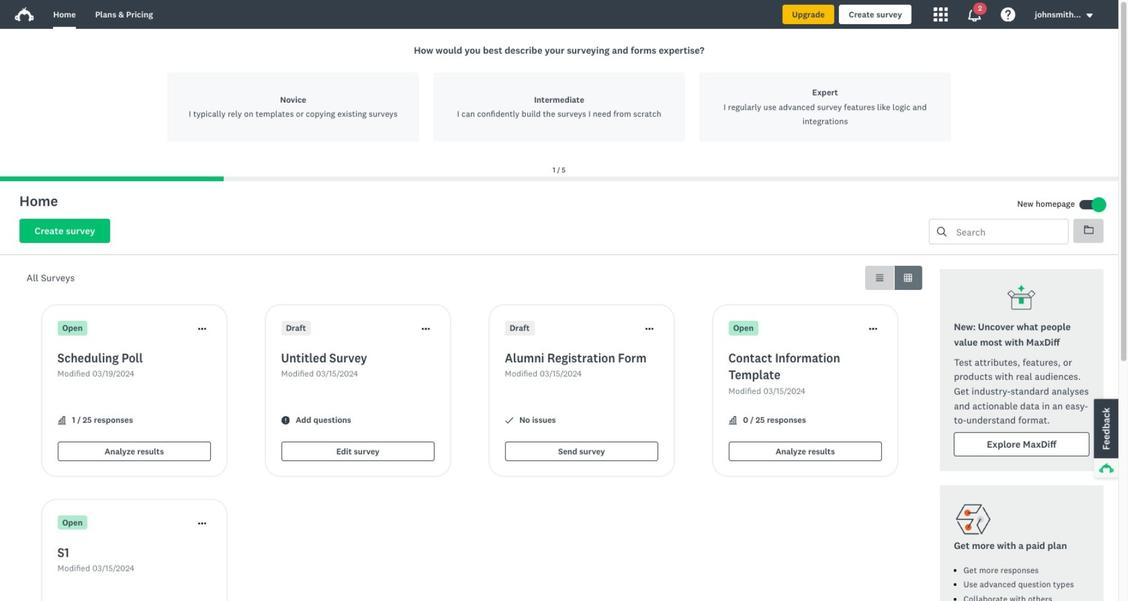 Task type: vqa. For each thing, say whether or not it's contained in the screenshot.
Search icon
yes



Task type: locate. For each thing, give the bounding box(es) containing it.
dropdown arrow icon image
[[1086, 11, 1095, 20], [1087, 13, 1094, 17]]

search image
[[937, 227, 947, 237]]

folders image
[[1085, 226, 1094, 235]]

group
[[866, 266, 923, 290]]

max diff icon image
[[1008, 284, 1037, 313]]

brand logo image
[[15, 5, 34, 24], [15, 7, 34, 22]]

products icon image
[[934, 7, 948, 22], [934, 7, 948, 22]]

dialog
[[0, 29, 1119, 182]]

response count image
[[729, 417, 737, 425], [729, 417, 737, 425]]

response count image
[[58, 417, 66, 425], [58, 417, 66, 425]]

folders image
[[1085, 225, 1094, 235]]



Task type: describe. For each thing, give the bounding box(es) containing it.
Search text field
[[947, 220, 1069, 244]]

no issues image
[[505, 417, 514, 425]]

1 brand logo image from the top
[[15, 5, 34, 24]]

search image
[[937, 227, 947, 237]]

notification center icon image
[[968, 7, 982, 22]]

2 brand logo image from the top
[[15, 7, 34, 22]]

response based pricing icon image
[[955, 501, 993, 539]]

warning image
[[281, 417, 290, 425]]

help icon image
[[1002, 7, 1016, 22]]



